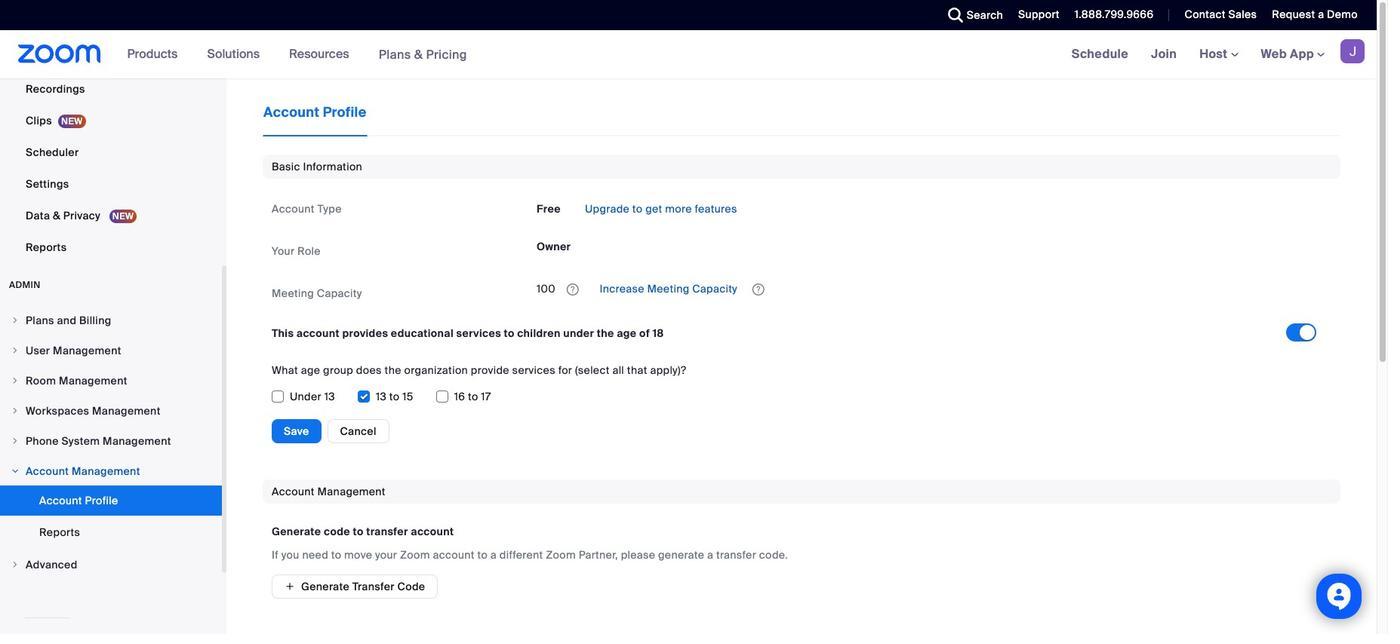 Task type: describe. For each thing, give the bounding box(es) containing it.
2 reports link from the top
[[0, 518, 222, 548]]

resources button
[[289, 30, 356, 79]]

2 zoom from the left
[[546, 549, 576, 562]]

educational
[[391, 327, 454, 340]]

search
[[967, 8, 1003, 22]]

account inside "account management" menu
[[39, 495, 82, 508]]

partner,
[[579, 549, 618, 562]]

17
[[481, 390, 491, 404]]

account left the type
[[272, 202, 315, 216]]

user management menu item
[[0, 337, 222, 365]]

increase meeting capacity
[[597, 282, 740, 296]]

to left different
[[478, 549, 488, 562]]

resources
[[289, 46, 349, 62]]

100
[[537, 282, 558, 296]]

generate transfer code button
[[272, 575, 438, 599]]

upgrade to get more features link
[[585, 202, 737, 216]]

contact sales
[[1185, 8, 1257, 21]]

pricing
[[426, 46, 467, 62]]

data
[[26, 209, 50, 223]]

save button
[[272, 420, 321, 444]]

upgrade
[[585, 202, 630, 216]]

(select
[[575, 364, 610, 377]]

profile inside main content main content
[[323, 103, 367, 122]]

right image for plans
[[11, 316, 20, 325]]

1 horizontal spatial age
[[617, 327, 637, 340]]

advanced
[[26, 559, 78, 572]]

what age group does the organization provide services for (select all that apply)? group
[[272, 386, 1332, 407]]

basic information
[[272, 160, 363, 173]]

0 vertical spatial account
[[297, 327, 340, 340]]

1 vertical spatial account
[[411, 525, 454, 539]]

capacity inside application
[[693, 282, 738, 296]]

web
[[1261, 46, 1287, 62]]

scheduler link
[[0, 137, 222, 168]]

host
[[1200, 46, 1231, 62]]

support
[[1019, 8, 1060, 21]]

product information navigation
[[116, 30, 479, 79]]

if you need to move your zoom account to a different zoom partner, please generate a transfer code.
[[272, 549, 788, 562]]

this account provides educational services to children under the age of 18
[[272, 327, 664, 340]]

free
[[537, 202, 561, 216]]

right image for workspaces
[[11, 407, 20, 416]]

account management inside account management menu item
[[26, 465, 140, 479]]

plans for plans and billing
[[26, 314, 54, 328]]

children
[[517, 327, 561, 340]]

privacy
[[63, 209, 100, 223]]

products button
[[127, 30, 185, 79]]

clips
[[26, 114, 52, 128]]

that
[[627, 364, 648, 377]]

1 vertical spatial services
[[512, 364, 556, 377]]

cancel
[[340, 425, 377, 438]]

different
[[500, 549, 543, 562]]

you
[[281, 549, 299, 562]]

account management inside main content main content
[[272, 485, 386, 499]]

upgrade to get more features
[[585, 202, 737, 216]]

user management
[[26, 344, 121, 358]]

to left 17
[[468, 390, 478, 404]]

clips link
[[0, 106, 222, 136]]

plans & pricing
[[379, 46, 467, 62]]

recordings link
[[0, 74, 222, 104]]

to right need
[[331, 549, 342, 562]]

under
[[290, 390, 322, 404]]

0 horizontal spatial meeting
[[272, 287, 314, 300]]

request a demo
[[1272, 8, 1358, 21]]

transfer
[[352, 580, 395, 594]]

join
[[1151, 46, 1177, 62]]

13 to 15
[[376, 390, 413, 404]]

data & privacy
[[26, 209, 103, 223]]

increase meeting capacity link
[[597, 282, 740, 296]]

search button
[[937, 0, 1007, 30]]

room
[[26, 374, 56, 388]]

profile picture image
[[1341, 39, 1365, 63]]

account type
[[272, 202, 342, 216]]

1.888.799.9666
[[1075, 8, 1154, 21]]

move
[[344, 549, 372, 562]]

meeting capacity
[[272, 287, 362, 300]]

generate code to transfer account
[[272, 525, 454, 539]]

learn more about increasing meeting capacity image
[[748, 283, 769, 297]]

data & privacy link
[[0, 201, 222, 231]]

generate for generate code to transfer account
[[272, 525, 321, 539]]

app
[[1290, 46, 1314, 62]]

schedule
[[1072, 46, 1129, 62]]

your role
[[272, 244, 321, 258]]

what age group does the organization provide services for (select all that apply)?
[[272, 364, 687, 377]]

your
[[375, 549, 397, 562]]

1 horizontal spatial a
[[707, 549, 714, 562]]

sales
[[1229, 8, 1257, 21]]

recordings
[[26, 82, 85, 96]]

add image
[[285, 580, 295, 594]]

and
[[57, 314, 76, 328]]

provides
[[342, 327, 388, 340]]

settings
[[26, 177, 69, 191]]

phone
[[26, 435, 59, 448]]

1 13 from the left
[[324, 390, 335, 404]]

2 vertical spatial account
[[433, 549, 475, 562]]

right image for phone
[[11, 437, 20, 446]]

management inside phone system management menu item
[[103, 435, 171, 448]]

management for 'user management' menu item
[[53, 344, 121, 358]]

advanced menu item
[[0, 551, 222, 580]]

solutions button
[[207, 30, 267, 79]]

account management menu
[[0, 486, 222, 550]]

profile inside "account management" menu
[[85, 495, 118, 508]]

web app button
[[1261, 46, 1325, 62]]

right image for room
[[11, 377, 20, 386]]

18
[[653, 327, 664, 340]]

2 horizontal spatial a
[[1318, 8, 1325, 21]]

type
[[318, 202, 342, 216]]

plans and billing menu item
[[0, 307, 222, 335]]

solutions
[[207, 46, 260, 62]]

to left the 'get'
[[633, 202, 643, 216]]

schedule link
[[1061, 30, 1140, 79]]

16 to 17
[[454, 390, 491, 404]]

workspaces management
[[26, 405, 161, 418]]

phone system management menu item
[[0, 427, 222, 456]]

0 horizontal spatial transfer
[[366, 525, 408, 539]]

what
[[272, 364, 298, 377]]

0 horizontal spatial capacity
[[317, 287, 362, 300]]



Task type: vqa. For each thing, say whether or not it's contained in the screenshot.
Search
yes



Task type: locate. For each thing, give the bounding box(es) containing it.
right image
[[11, 316, 20, 325], [11, 407, 20, 416]]

side navigation navigation
[[0, 0, 226, 635]]

plans
[[379, 46, 411, 62], [26, 314, 54, 328]]

right image for account
[[11, 467, 20, 476]]

0 vertical spatial right image
[[11, 316, 20, 325]]

age right the what
[[301, 364, 320, 377]]

right image
[[11, 347, 20, 356], [11, 377, 20, 386], [11, 437, 20, 446], [11, 467, 20, 476], [11, 561, 20, 570]]

reports inside "account management" menu
[[39, 526, 80, 540]]

web app
[[1261, 46, 1314, 62]]

application containing 100
[[537, 281, 1067, 306]]

& inside the 'personal menu' menu
[[53, 209, 60, 223]]

plans left pricing
[[379, 46, 411, 62]]

account management up code
[[272, 485, 386, 499]]

reports inside the 'personal menu' menu
[[26, 241, 67, 254]]

to right code
[[353, 525, 364, 539]]

account profile inside main content main content
[[263, 103, 367, 122]]

save
[[284, 425, 309, 438]]

1.888.799.9666 button
[[1064, 0, 1158, 30], [1075, 8, 1154, 21]]

0 horizontal spatial the
[[385, 364, 401, 377]]

1 horizontal spatial 13
[[376, 390, 387, 404]]

demo
[[1327, 8, 1358, 21]]

right image inside plans and billing menu item
[[11, 316, 20, 325]]

16
[[454, 390, 465, 404]]

management for workspaces management menu item
[[92, 405, 161, 418]]

generate down need
[[301, 580, 350, 594]]

0 horizontal spatial 13
[[324, 390, 335, 404]]

please
[[621, 549, 656, 562]]

1 vertical spatial generate
[[301, 580, 350, 594]]

account profile link down phone system management menu item
[[0, 486, 222, 516]]

under
[[563, 327, 594, 340]]

management for room management menu item on the left bottom of the page
[[59, 374, 127, 388]]

account up basic
[[263, 103, 320, 122]]

1 horizontal spatial account profile
[[263, 103, 367, 122]]

zoom right your
[[400, 549, 430, 562]]

banner containing products
[[0, 30, 1377, 79]]

increase
[[600, 282, 645, 296]]

if
[[272, 549, 279, 562]]

1 right image from the top
[[11, 347, 20, 356]]

& inside product information navigation
[[414, 46, 423, 62]]

personal menu menu
[[0, 0, 222, 264]]

banner
[[0, 30, 1377, 79]]

account profile link up the basic information
[[263, 103, 367, 136]]

settings link
[[0, 169, 222, 199]]

does
[[356, 364, 382, 377]]

meetings navigation
[[1061, 30, 1377, 79]]

1 right image from the top
[[11, 316, 20, 325]]

13 left 15
[[376, 390, 387, 404]]

1 vertical spatial age
[[301, 364, 320, 377]]

1 horizontal spatial zoom
[[546, 549, 576, 562]]

management up generate code to transfer account
[[318, 485, 386, 499]]

0 vertical spatial services
[[456, 327, 501, 340]]

account
[[297, 327, 340, 340], [411, 525, 454, 539], [433, 549, 475, 562]]

organization
[[404, 364, 468, 377]]

host button
[[1200, 46, 1239, 62]]

profile up information
[[323, 103, 367, 122]]

4 right image from the top
[[11, 467, 20, 476]]

0 vertical spatial account profile link
[[263, 103, 367, 136]]

1 vertical spatial profile
[[85, 495, 118, 508]]

zoom logo image
[[18, 45, 101, 63]]

products
[[127, 46, 178, 62]]

0 horizontal spatial zoom
[[400, 549, 430, 562]]

management
[[53, 344, 121, 358], [59, 374, 127, 388], [92, 405, 161, 418], [103, 435, 171, 448], [72, 465, 140, 479], [318, 485, 386, 499]]

a right generate
[[707, 549, 714, 562]]

capacity
[[693, 282, 738, 296], [317, 287, 362, 300]]

generate
[[658, 549, 705, 562]]

1 zoom from the left
[[400, 549, 430, 562]]

account profile
[[263, 103, 367, 122], [39, 495, 118, 508]]

management up workspaces management
[[59, 374, 127, 388]]

to left 15
[[389, 390, 400, 404]]

0 vertical spatial generate
[[272, 525, 321, 539]]

0 vertical spatial transfer
[[366, 525, 408, 539]]

admin menu menu
[[0, 307, 222, 581]]

1 vertical spatial account profile link
[[0, 486, 222, 516]]

generate up you
[[272, 525, 321, 539]]

13
[[324, 390, 335, 404], [376, 390, 387, 404]]

system
[[61, 435, 100, 448]]

user
[[26, 344, 50, 358]]

the right under
[[597, 327, 614, 340]]

right image inside account management menu item
[[11, 467, 20, 476]]

zoom
[[400, 549, 430, 562], [546, 549, 576, 562]]

reports link down data & privacy link
[[0, 233, 222, 263]]

account profile down account management menu item
[[39, 495, 118, 508]]

a left the demo
[[1318, 8, 1325, 21]]

a
[[1318, 8, 1325, 21], [491, 549, 497, 562], [707, 549, 714, 562]]

support link
[[1007, 0, 1064, 30], [1019, 8, 1060, 21]]

room management
[[26, 374, 127, 388]]

get
[[646, 202, 663, 216]]

profile down account management menu item
[[85, 495, 118, 508]]

generate for generate transfer code
[[301, 580, 350, 594]]

right image inside workspaces management menu item
[[11, 407, 20, 416]]

5 right image from the top
[[11, 561, 20, 570]]

1 vertical spatial the
[[385, 364, 401, 377]]

account
[[263, 103, 320, 122], [272, 202, 315, 216], [26, 465, 69, 479], [272, 485, 315, 499], [39, 495, 82, 508]]

management down room management menu item on the left bottom of the page
[[92, 405, 161, 418]]

1 vertical spatial reports link
[[0, 518, 222, 548]]

1 vertical spatial plans
[[26, 314, 54, 328]]

right image down admin on the top
[[11, 316, 20, 325]]

apply)?
[[650, 364, 687, 377]]

meeting
[[647, 282, 690, 296], [272, 287, 314, 300]]

plans and billing
[[26, 314, 111, 328]]

features
[[695, 202, 737, 216]]

request
[[1272, 8, 1316, 21]]

transfer up your
[[366, 525, 408, 539]]

account profile up the basic information
[[263, 103, 367, 122]]

workspaces
[[26, 405, 89, 418]]

1 vertical spatial account profile
[[39, 495, 118, 508]]

0 horizontal spatial age
[[301, 364, 320, 377]]

0 vertical spatial the
[[597, 327, 614, 340]]

1 vertical spatial account management
[[272, 485, 386, 499]]

account right your
[[433, 549, 475, 562]]

information
[[303, 160, 363, 173]]

1 horizontal spatial meeting
[[647, 282, 690, 296]]

provide
[[471, 364, 510, 377]]

generate transfer code
[[301, 580, 425, 594]]

right image inside phone system management menu item
[[11, 437, 20, 446]]

this
[[272, 327, 294, 340]]

right image inside room management menu item
[[11, 377, 20, 386]]

cancel button
[[327, 420, 389, 444]]

account down save button
[[272, 485, 315, 499]]

0 horizontal spatial account profile link
[[0, 486, 222, 516]]

management for account management menu item
[[72, 465, 140, 479]]

0 vertical spatial reports
[[26, 241, 67, 254]]

2 right image from the top
[[11, 407, 20, 416]]

& left pricing
[[414, 46, 423, 62]]

services up what age group does the organization provide services for (select all that apply)?
[[456, 327, 501, 340]]

1 vertical spatial right image
[[11, 407, 20, 416]]

to
[[633, 202, 643, 216], [504, 327, 515, 340], [389, 390, 400, 404], [468, 390, 478, 404], [353, 525, 364, 539], [331, 549, 342, 562], [478, 549, 488, 562]]

reports link up advanced menu item
[[0, 518, 222, 548]]

account inside account management menu item
[[26, 465, 69, 479]]

account management down system at the left
[[26, 465, 140, 479]]

generate
[[272, 525, 321, 539], [301, 580, 350, 594]]

0 vertical spatial &
[[414, 46, 423, 62]]

management inside account management menu item
[[72, 465, 140, 479]]

zoom left partner, on the left bottom of the page
[[546, 549, 576, 562]]

reports up advanced
[[39, 526, 80, 540]]

your
[[272, 244, 295, 258]]

1 horizontal spatial the
[[597, 327, 614, 340]]

capacity up provides
[[317, 287, 362, 300]]

& right data
[[53, 209, 60, 223]]

1 horizontal spatial services
[[512, 364, 556, 377]]

management inside 'user management' menu item
[[53, 344, 121, 358]]

0 horizontal spatial a
[[491, 549, 497, 562]]

application inside main content main content
[[537, 281, 1067, 306]]

contact
[[1185, 8, 1226, 21]]

& for pricing
[[414, 46, 423, 62]]

0 horizontal spatial account profile
[[39, 495, 118, 508]]

of
[[640, 327, 650, 340]]

help info, meeting capacity image
[[562, 283, 583, 297]]

2 13 from the left
[[376, 390, 387, 404]]

3 right image from the top
[[11, 437, 20, 446]]

account profile link
[[263, 103, 367, 136], [0, 486, 222, 516]]

0 vertical spatial plans
[[379, 46, 411, 62]]

reports link
[[0, 233, 222, 263], [0, 518, 222, 548]]

account down phone
[[26, 465, 69, 479]]

0 horizontal spatial profile
[[85, 495, 118, 508]]

account profile inside "account management" menu
[[39, 495, 118, 508]]

more
[[665, 202, 692, 216]]

management down workspaces management menu item
[[103, 435, 171, 448]]

right image inside 'user management' menu item
[[11, 347, 20, 356]]

meeting up 18
[[647, 282, 690, 296]]

0 vertical spatial profile
[[323, 103, 367, 122]]

a left different
[[491, 549, 497, 562]]

transfer left code.
[[716, 549, 757, 562]]

services left for
[[512, 364, 556, 377]]

1 vertical spatial reports
[[39, 526, 80, 540]]

account down account management menu item
[[39, 495, 82, 508]]

0 horizontal spatial plans
[[26, 314, 54, 328]]

basic
[[272, 160, 300, 173]]

account right this
[[297, 327, 340, 340]]

0 vertical spatial age
[[617, 327, 637, 340]]

1 horizontal spatial account management
[[272, 485, 386, 499]]

management inside main content main content
[[318, 485, 386, 499]]

billing
[[79, 314, 111, 328]]

transfer
[[366, 525, 408, 539], [716, 549, 757, 562]]

1 horizontal spatial capacity
[[693, 282, 738, 296]]

all
[[613, 364, 624, 377]]

account management menu item
[[0, 458, 222, 486]]

age left of
[[617, 327, 637, 340]]

0 horizontal spatial services
[[456, 327, 501, 340]]

0 vertical spatial account profile
[[263, 103, 367, 122]]

for
[[558, 364, 572, 377]]

management inside room management menu item
[[59, 374, 127, 388]]

account up code
[[411, 525, 454, 539]]

application
[[537, 281, 1067, 306]]

main content main content
[[226, 79, 1377, 635]]

owner
[[537, 240, 571, 253]]

1 horizontal spatial profile
[[323, 103, 367, 122]]

admin
[[9, 279, 41, 291]]

under 13
[[290, 390, 335, 404]]

contact sales link
[[1174, 0, 1261, 30], [1185, 8, 1257, 21]]

plans inside product information navigation
[[379, 46, 411, 62]]

capacity left the learn more about increasing meeting capacity image
[[693, 282, 738, 296]]

0 horizontal spatial account management
[[26, 465, 140, 479]]

1 vertical spatial &
[[53, 209, 60, 223]]

1 horizontal spatial plans
[[379, 46, 411, 62]]

workspaces management menu item
[[0, 397, 222, 426]]

1 horizontal spatial transfer
[[716, 549, 757, 562]]

code
[[397, 580, 425, 594]]

generate inside button
[[301, 580, 350, 594]]

13 right under
[[324, 390, 335, 404]]

plans for plans & pricing
[[379, 46, 411, 62]]

code.
[[759, 549, 788, 562]]

1 horizontal spatial &
[[414, 46, 423, 62]]

1 reports link from the top
[[0, 233, 222, 263]]

plans inside plans and billing menu item
[[26, 314, 54, 328]]

request a demo link
[[1261, 0, 1377, 30], [1272, 8, 1358, 21]]

right image for user
[[11, 347, 20, 356]]

meeting up this
[[272, 287, 314, 300]]

0 vertical spatial reports link
[[0, 233, 222, 263]]

management down phone system management menu item
[[72, 465, 140, 479]]

1 vertical spatial transfer
[[716, 549, 757, 562]]

account management
[[26, 465, 140, 479], [272, 485, 386, 499]]

room management menu item
[[0, 367, 222, 396]]

role
[[298, 244, 321, 258]]

management inside workspaces management menu item
[[92, 405, 161, 418]]

0 horizontal spatial &
[[53, 209, 60, 223]]

the right does
[[385, 364, 401, 377]]

plans left and
[[26, 314, 54, 328]]

management down the billing
[[53, 344, 121, 358]]

to left the children
[[504, 327, 515, 340]]

1 horizontal spatial account profile link
[[263, 103, 367, 136]]

& for privacy
[[53, 209, 60, 223]]

reports down data
[[26, 241, 67, 254]]

2 right image from the top
[[11, 377, 20, 386]]

right image inside advanced menu item
[[11, 561, 20, 570]]

right image left the workspaces
[[11, 407, 20, 416]]

15
[[403, 390, 413, 404]]

services
[[456, 327, 501, 340], [512, 364, 556, 377]]

0 vertical spatial account management
[[26, 465, 140, 479]]



